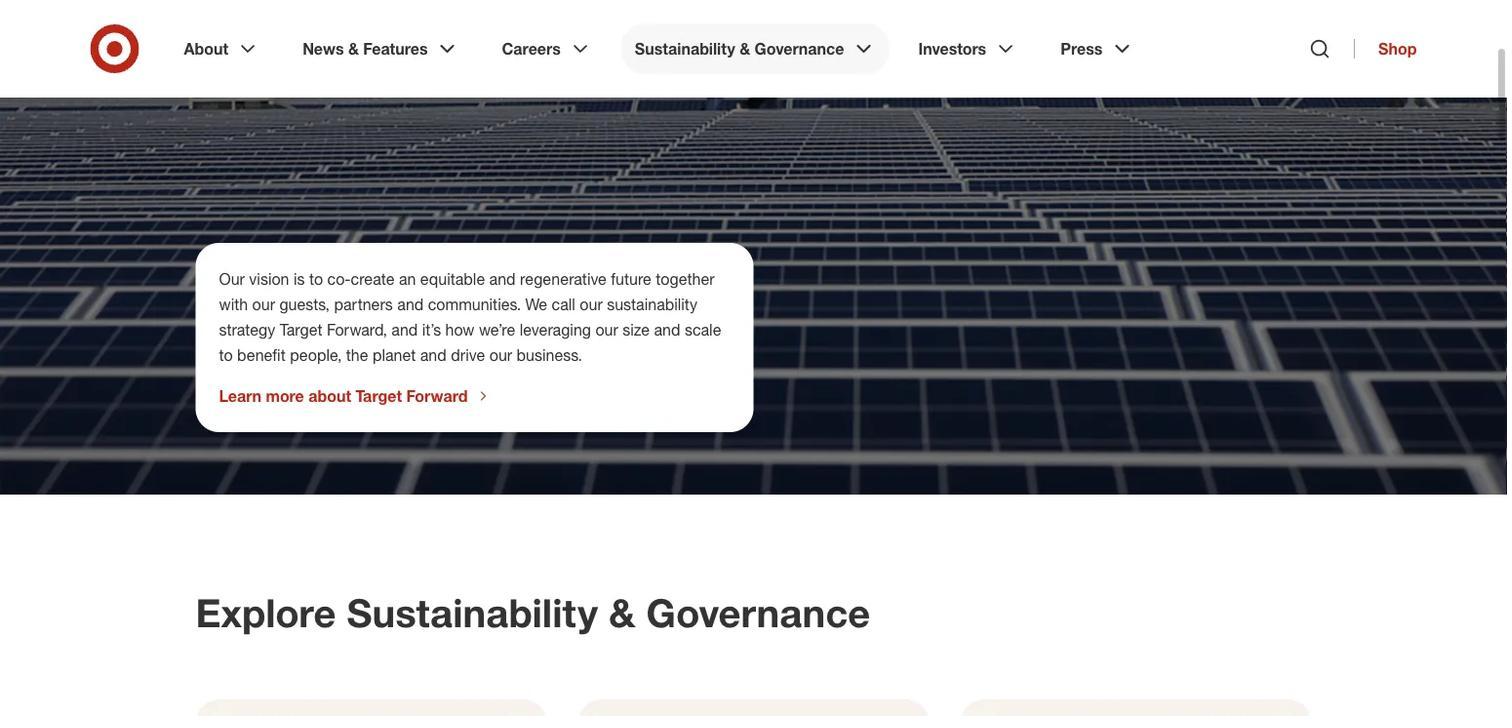 Task type: vqa. For each thing, say whether or not it's contained in the screenshot.
1980
no



Task type: describe. For each thing, give the bounding box(es) containing it.
investors link
[[905, 23, 1031, 74]]

our right call
[[580, 295, 603, 314]]

news & features
[[303, 39, 428, 58]]

forward,
[[327, 320, 387, 339]]

communities.
[[428, 295, 521, 314]]

how
[[445, 320, 475, 339]]

partners
[[334, 295, 393, 314]]

press link
[[1047, 23, 1148, 74]]

careers link
[[488, 23, 606, 74]]

and left it's
[[392, 320, 418, 339]]

features
[[363, 39, 428, 58]]

1 horizontal spatial &
[[609, 589, 636, 637]]

leveraging
[[520, 320, 591, 339]]

sustainability & governance link
[[621, 23, 889, 74]]

strategy
[[219, 320, 275, 339]]

and down an
[[397, 295, 424, 314]]

create
[[351, 269, 395, 288]]

planet
[[373, 345, 416, 364]]

& for features
[[348, 39, 359, 58]]

sustainability
[[607, 295, 698, 314]]

our vision is to co-create an equitable and regenerative future together with our guests, partners and communities. we call our sustainability strategy target forward, and it's how we're leveraging our size and scale to benefit people, the planet and drive our business.
[[219, 269, 721, 364]]

our down vision
[[252, 295, 275, 314]]

more
[[266, 386, 304, 405]]

the
[[346, 345, 368, 364]]

an
[[399, 269, 416, 288]]

careers
[[502, 39, 561, 58]]

target inside the our vision is to co-create an equitable and regenerative future together with our guests, partners and communities. we call our sustainability strategy target forward, and it's how we're leveraging our size and scale to benefit people, the planet and drive our business.
[[280, 320, 322, 339]]

governance inside 'link'
[[755, 39, 844, 58]]

guests,
[[279, 295, 330, 314]]

learn more about target forward
[[219, 386, 468, 405]]

& for governance
[[740, 39, 750, 58]]

investors
[[918, 39, 987, 58]]

shop link
[[1354, 39, 1417, 59]]

about
[[309, 386, 351, 405]]

we're
[[479, 320, 515, 339]]

drive
[[451, 345, 485, 364]]

we
[[525, 295, 547, 314]]

forward
[[406, 386, 468, 405]]

business.
[[517, 345, 582, 364]]

with
[[219, 295, 248, 314]]

news
[[303, 39, 344, 58]]

sustainability inside 'link'
[[635, 39, 735, 58]]

press
[[1061, 39, 1103, 58]]

and down sustainability
[[654, 320, 680, 339]]



Task type: locate. For each thing, give the bounding box(es) containing it.
scale
[[685, 320, 721, 339]]

1 vertical spatial target
[[356, 386, 402, 405]]

1 horizontal spatial sustainability
[[635, 39, 735, 58]]

0 horizontal spatial target
[[280, 320, 322, 339]]

learn
[[219, 386, 262, 405]]

1 vertical spatial to
[[219, 345, 233, 364]]

to
[[309, 269, 323, 288], [219, 345, 233, 364]]

learn more about target forward link
[[219, 386, 491, 406]]

1 vertical spatial governance
[[646, 589, 870, 637]]

target inside 'link'
[[356, 386, 402, 405]]

1 horizontal spatial to
[[309, 269, 323, 288]]

0 vertical spatial target
[[280, 320, 322, 339]]

1 vertical spatial sustainability
[[347, 589, 598, 637]]

sustainability
[[635, 39, 735, 58], [347, 589, 598, 637]]

future
[[611, 269, 652, 288]]

1 horizontal spatial target
[[356, 386, 402, 405]]

call
[[552, 295, 575, 314]]

0 horizontal spatial to
[[219, 345, 233, 364]]

&
[[348, 39, 359, 58], [740, 39, 750, 58], [609, 589, 636, 637]]

to down strategy
[[219, 345, 233, 364]]

our down we're at the top
[[489, 345, 512, 364]]

our left size
[[596, 320, 618, 339]]

people,
[[290, 345, 342, 364]]

co-
[[327, 269, 351, 288]]

and up communities.
[[489, 269, 516, 288]]

2 horizontal spatial &
[[740, 39, 750, 58]]

vision
[[249, 269, 289, 288]]

0 vertical spatial to
[[309, 269, 323, 288]]

to right is
[[309, 269, 323, 288]]

our
[[219, 269, 245, 288]]

about
[[184, 39, 228, 58]]

it's
[[422, 320, 441, 339]]

together
[[656, 269, 715, 288]]

0 vertical spatial governance
[[755, 39, 844, 58]]

0 horizontal spatial sustainability
[[347, 589, 598, 637]]

target
[[280, 320, 322, 339], [356, 386, 402, 405]]

and down it's
[[420, 345, 447, 364]]

0 horizontal spatial &
[[348, 39, 359, 58]]

shop
[[1379, 39, 1417, 58]]

size
[[623, 320, 650, 339]]

0 vertical spatial sustainability
[[635, 39, 735, 58]]

benefit
[[237, 345, 286, 364]]

and
[[489, 269, 516, 288], [397, 295, 424, 314], [392, 320, 418, 339], [654, 320, 680, 339], [420, 345, 447, 364]]

our
[[252, 295, 275, 314], [580, 295, 603, 314], [596, 320, 618, 339], [489, 345, 512, 364]]

equitable
[[420, 269, 485, 288]]

target down planet
[[356, 386, 402, 405]]

explore sustainability & governance
[[196, 589, 870, 637]]

sustainability & governance
[[635, 39, 844, 58]]

news & features link
[[289, 23, 473, 74]]

explore
[[196, 589, 336, 637]]

is
[[294, 269, 305, 288]]

regenerative
[[520, 269, 607, 288]]

target down guests,
[[280, 320, 322, 339]]

governance
[[755, 39, 844, 58], [646, 589, 870, 637]]

about link
[[170, 23, 273, 74]]



